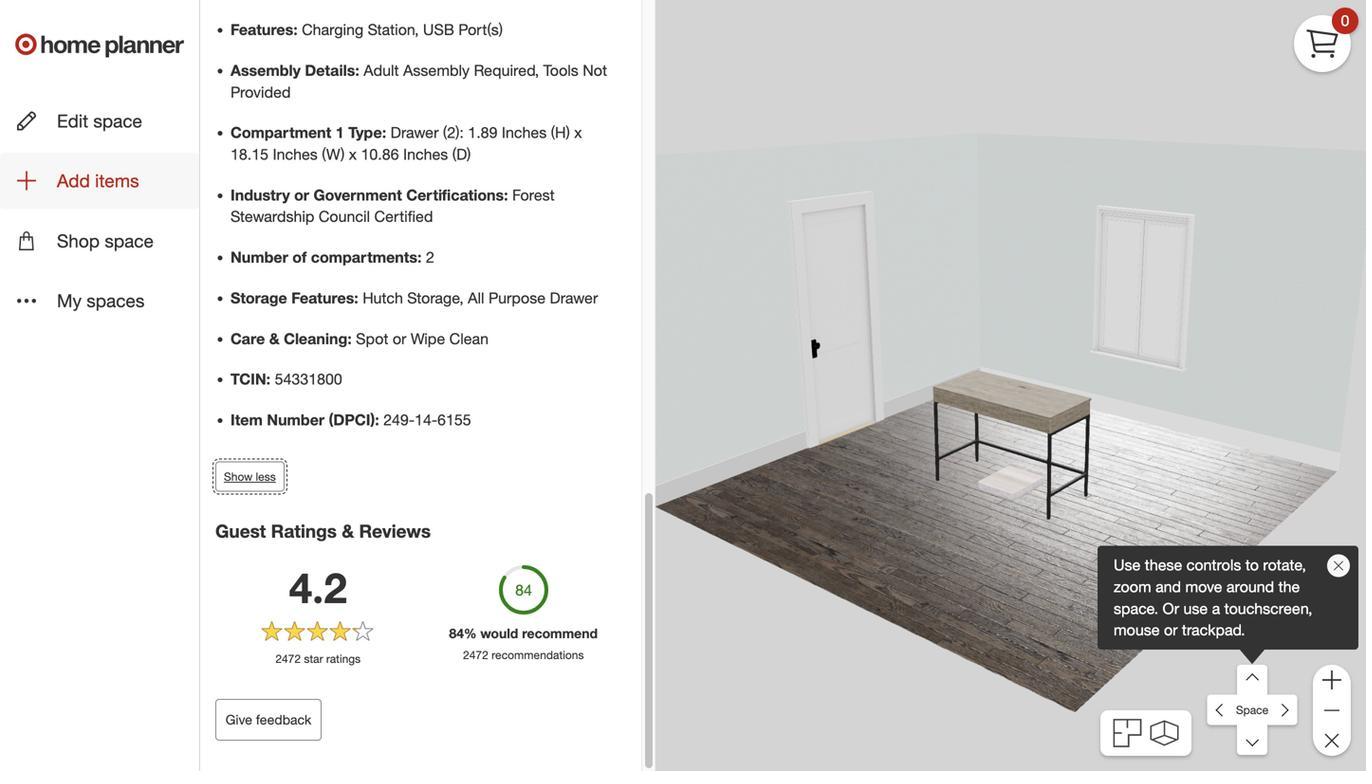 Task type: describe. For each thing, give the bounding box(es) containing it.
54331800
[[275, 370, 342, 389]]

add items
[[57, 170, 139, 192]]

top view button icon image
[[1113, 719, 1142, 748]]

hutch
[[363, 289, 403, 307]]

compartments:
[[311, 248, 422, 267]]

assembly inside adult assembly required, tools not provided
[[403, 61, 470, 80]]

controls
[[1187, 556, 1241, 574]]

front view button icon image
[[1150, 721, 1179, 746]]

industry
[[231, 186, 290, 204]]

2472 inside 84 % would recommend 2472 recommendations
[[463, 648, 488, 662]]

move
[[1185, 578, 1222, 596]]

add
[[57, 170, 90, 192]]

all
[[468, 289, 484, 307]]

1 horizontal spatial drawer
[[550, 289, 598, 307]]

2 horizontal spatial inches
[[502, 123, 547, 142]]

14-
[[415, 411, 437, 429]]

number of compartments: 2
[[231, 248, 434, 267]]

show less
[[224, 469, 276, 484]]

tcin:
[[231, 370, 270, 389]]

and
[[1156, 578, 1181, 596]]

wipe
[[411, 329, 445, 348]]

84
[[449, 625, 464, 642]]

forest stewardship council certified
[[231, 186, 555, 226]]

10.86
[[361, 145, 399, 164]]

pan camera left 30° image
[[1207, 695, 1237, 725]]

of
[[292, 248, 307, 267]]

item number (dpci): 249-14-6155
[[231, 411, 471, 429]]

item
[[231, 411, 263, 429]]

give feedback button
[[215, 699, 322, 741]]

storage
[[231, 289, 287, 307]]

shop
[[57, 230, 100, 252]]

edit space button
[[0, 93, 199, 149]]

adult assembly required, tools not provided
[[231, 61, 607, 101]]

usb
[[423, 21, 454, 39]]

0 horizontal spatial inches
[[273, 145, 318, 164]]

space for shop space
[[105, 230, 154, 252]]

2472 star ratings
[[275, 652, 361, 666]]

(d)
[[452, 145, 471, 164]]

give
[[226, 711, 252, 728]]

1 assembly from the left
[[231, 61, 301, 80]]

council
[[319, 208, 370, 226]]

features: charging station, usb port(s)
[[231, 21, 503, 39]]

star
[[304, 652, 323, 666]]

station,
[[368, 21, 419, 39]]

space.
[[1114, 599, 1158, 618]]

use these controls to rotate, zoom and move around the space. or use a touchscreen, mouse or trackpad.
[[1114, 556, 1312, 640]]

guest ratings & reviews
[[215, 520, 431, 542]]

6155
[[437, 411, 471, 429]]

storage,
[[407, 289, 464, 307]]

feedback
[[256, 711, 311, 728]]

touchscreen,
[[1224, 599, 1312, 618]]

shop space button
[[0, 213, 199, 269]]

1 horizontal spatial inches
[[403, 145, 448, 164]]

details:
[[305, 61, 359, 80]]

or
[[1163, 599, 1179, 618]]

(dpci):
[[329, 411, 379, 429]]

charging
[[302, 21, 363, 39]]

or inside use these controls to rotate, zoom and move around the space. or use a touchscreen, mouse or trackpad.
[[1164, 621, 1178, 640]]

compartment
[[231, 123, 331, 142]]

not
[[583, 61, 607, 80]]

purpose
[[489, 289, 545, 307]]

compartment 1 type:
[[231, 123, 386, 142]]

0 horizontal spatial or
[[294, 186, 309, 204]]

these
[[1145, 556, 1182, 574]]

government
[[313, 186, 402, 204]]

industry or government certifications:
[[231, 186, 508, 204]]

give feedback
[[226, 711, 311, 728]]

ratings
[[271, 520, 337, 542]]

less
[[256, 469, 276, 484]]

use
[[1183, 599, 1208, 618]]

show less button
[[215, 461, 284, 492]]

recommendations
[[491, 648, 584, 662]]

storage features: hutch storage, all purpose drawer
[[231, 289, 598, 307]]



Task type: locate. For each thing, give the bounding box(es) containing it.
number down tcin: 54331800
[[267, 411, 325, 429]]

features: up the cleaning:
[[291, 289, 358, 307]]

1 vertical spatial x
[[349, 145, 357, 164]]

space
[[93, 110, 142, 132], [105, 230, 154, 252]]

1
[[336, 123, 344, 142]]

home planner landing page image
[[15, 15, 184, 76]]

tcin: 54331800
[[231, 370, 342, 389]]

items
[[95, 170, 139, 192]]

0 vertical spatial features:
[[231, 21, 298, 39]]

drawer left "(2):"
[[390, 123, 439, 142]]

drawer right purpose
[[550, 289, 598, 307]]

care
[[231, 329, 265, 348]]

shop space
[[57, 230, 154, 252]]

my spaces
[[57, 290, 145, 312]]

reviews
[[359, 520, 431, 542]]

around
[[1227, 578, 1274, 596]]

clean
[[449, 329, 489, 348]]

or down or
[[1164, 621, 1178, 640]]

2 assembly from the left
[[403, 61, 470, 80]]

(2):
[[443, 123, 464, 142]]

1 horizontal spatial x
[[574, 123, 582, 142]]

0 vertical spatial &
[[269, 329, 280, 348]]

use these controls to rotate, zoom and move around the space. or use a touchscreen, mouse or trackpad. tooltip
[[1098, 546, 1358, 650]]

1 vertical spatial number
[[267, 411, 325, 429]]

pan camera right 30° image
[[1267, 695, 1298, 725]]

or right spot
[[393, 329, 406, 348]]

edit space
[[57, 110, 142, 132]]

0 horizontal spatial assembly
[[231, 61, 301, 80]]

18.15
[[231, 145, 269, 164]]

certifications:
[[406, 186, 508, 204]]

mouse
[[1114, 621, 1160, 640]]

assembly down usb
[[403, 61, 470, 80]]

guest
[[215, 520, 266, 542]]

1 vertical spatial drawer
[[550, 289, 598, 307]]

2
[[426, 248, 434, 267]]

x right (h)
[[574, 123, 582, 142]]

1 horizontal spatial assembly
[[403, 61, 470, 80]]

adult
[[364, 61, 399, 80]]

tilt camera up 30° image
[[1237, 665, 1268, 695]]

0 vertical spatial or
[[294, 186, 309, 204]]

249-
[[383, 411, 415, 429]]

space
[[1236, 703, 1269, 717]]

(h)
[[551, 123, 570, 142]]

or up stewardship
[[294, 186, 309, 204]]

type:
[[348, 123, 386, 142]]

4.2
[[289, 562, 347, 613]]

trackpad.
[[1182, 621, 1245, 640]]

(w)
[[322, 145, 345, 164]]

84 % would recommend 2472 recommendations
[[449, 625, 598, 662]]

0 button
[[1294, 8, 1358, 72]]

number
[[231, 248, 288, 267], [267, 411, 325, 429]]

1 horizontal spatial 2472
[[463, 648, 488, 662]]

1 vertical spatial or
[[393, 329, 406, 348]]

rotate,
[[1263, 556, 1306, 574]]

number left of
[[231, 248, 288, 267]]

1 vertical spatial space
[[105, 230, 154, 252]]

%
[[464, 625, 477, 642]]

0 vertical spatial drawer
[[390, 123, 439, 142]]

2 vertical spatial or
[[1164, 621, 1178, 640]]

use
[[1114, 556, 1141, 574]]

space right shop
[[105, 230, 154, 252]]

x right "(w)"
[[349, 145, 357, 164]]

& right ratings
[[342, 520, 354, 542]]

to
[[1245, 556, 1259, 574]]

spot
[[356, 329, 388, 348]]

x
[[574, 123, 582, 142], [349, 145, 357, 164]]

assembly
[[231, 61, 301, 80], [403, 61, 470, 80]]

1 horizontal spatial &
[[342, 520, 354, 542]]

zoom
[[1114, 578, 1151, 596]]

recommend
[[522, 625, 598, 642]]

0 horizontal spatial drawer
[[390, 123, 439, 142]]

port(s)
[[458, 21, 503, 39]]

&
[[269, 329, 280, 348], [342, 520, 354, 542]]

0 horizontal spatial &
[[269, 329, 280, 348]]

edit
[[57, 110, 88, 132]]

would
[[480, 625, 518, 642]]

1 vertical spatial features:
[[291, 289, 358, 307]]

inches
[[502, 123, 547, 142], [273, 145, 318, 164], [403, 145, 448, 164]]

1 vertical spatial &
[[342, 520, 354, 542]]

my
[[57, 290, 82, 312]]

drawer inside drawer (2): 1.89 inches (h) x 18.15 inches (w) x 10.86 inches (d)
[[390, 123, 439, 142]]

0 vertical spatial x
[[574, 123, 582, 142]]

assembly up provided on the top left of the page
[[231, 61, 301, 80]]

or
[[294, 186, 309, 204], [393, 329, 406, 348], [1164, 621, 1178, 640]]

forest
[[512, 186, 555, 204]]

drawer (2): 1.89 inches (h) x 18.15 inches (w) x 10.86 inches (d)
[[231, 123, 582, 164]]

2472 down %
[[463, 648, 488, 662]]

inches down compartment 1 type:
[[273, 145, 318, 164]]

1.89
[[468, 123, 498, 142]]

& right care
[[269, 329, 280, 348]]

ratings
[[326, 652, 361, 666]]

add items button
[[0, 153, 199, 209]]

the
[[1278, 578, 1300, 596]]

my spaces button
[[0, 273, 199, 329]]

space for edit space
[[93, 110, 142, 132]]

1 horizontal spatial or
[[393, 329, 406, 348]]

tilt camera down 30° image
[[1237, 725, 1268, 755]]

tools
[[543, 61, 578, 80]]

2472 left star
[[275, 652, 301, 666]]

0 vertical spatial space
[[93, 110, 142, 132]]

inches down "(2):"
[[403, 145, 448, 164]]

a
[[1212, 599, 1220, 618]]

inches left (h)
[[502, 123, 547, 142]]

show
[[224, 469, 253, 484]]

provided
[[231, 83, 291, 101]]

0 horizontal spatial 2472
[[275, 652, 301, 666]]

care & cleaning: spot or wipe clean
[[231, 329, 489, 348]]

features: up assembly details:
[[231, 21, 298, 39]]

drawer
[[390, 123, 439, 142], [550, 289, 598, 307]]

cleaning:
[[284, 329, 352, 348]]

required,
[[474, 61, 539, 80]]

stewardship
[[231, 208, 314, 226]]

0 vertical spatial number
[[231, 248, 288, 267]]

0 horizontal spatial x
[[349, 145, 357, 164]]

space right "edit"
[[93, 110, 142, 132]]

2 horizontal spatial or
[[1164, 621, 1178, 640]]



Task type: vqa. For each thing, say whether or not it's contained in the screenshot.
Wipe
yes



